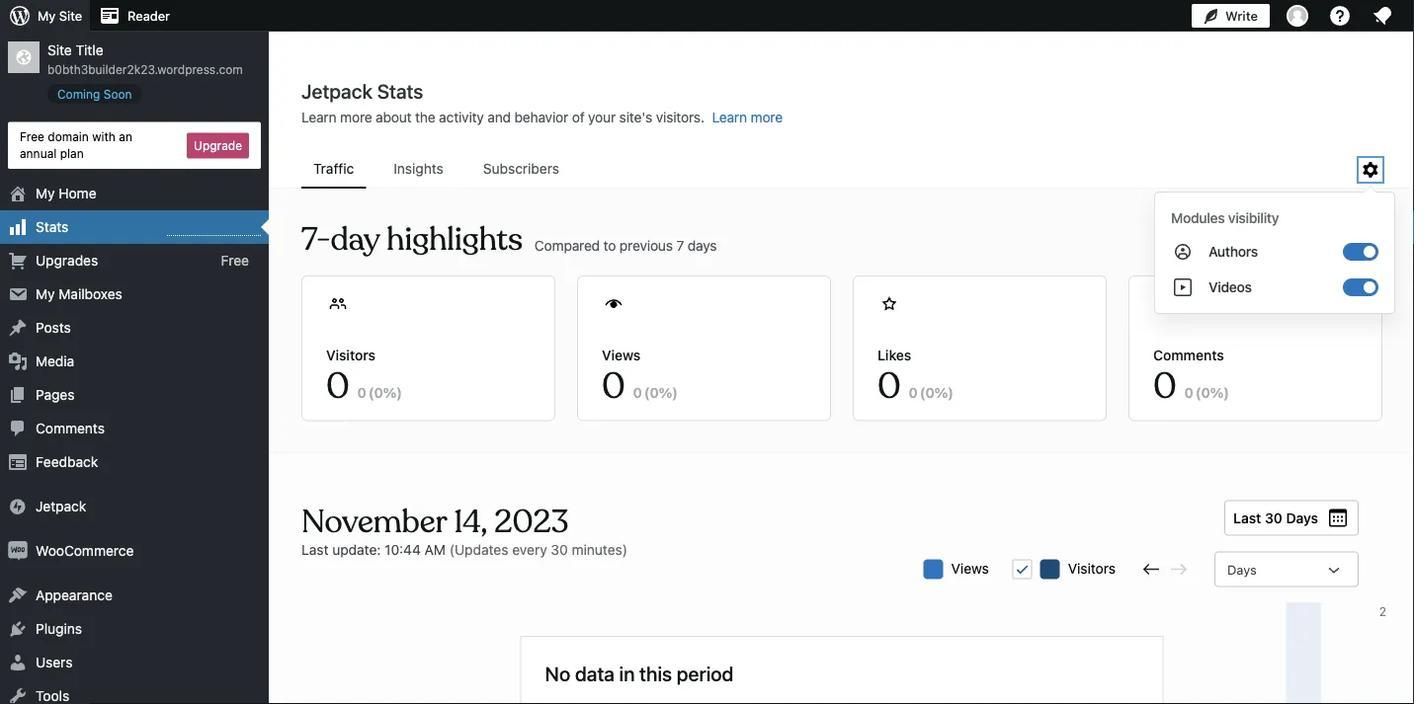 Task type: describe. For each thing, give the bounding box(es) containing it.
this
[[640, 662, 672, 686]]

update:
[[332, 542, 381, 558]]

woocommerce
[[36, 543, 134, 560]]

coming
[[57, 87, 100, 101]]

2023
[[495, 502, 569, 542]]

jetpack link
[[0, 490, 269, 524]]

img image for woocommerce
[[8, 542, 28, 562]]

30 inside last 30 days "button"
[[1266, 510, 1283, 526]]

stats link
[[0, 211, 269, 244]]

soon
[[104, 87, 132, 101]]

days inside "button"
[[1287, 510, 1319, 526]]

learn more link
[[712, 109, 783, 126]]

more
[[340, 109, 372, 126]]

none checkbox inside jetpack stats main content
[[1013, 560, 1033, 580]]

mailboxes
[[59, 286, 122, 303]]

last 30 days
[[1234, 510, 1319, 526]]

home
[[59, 185, 96, 202]]

authors
[[1209, 244, 1259, 260]]

data
[[575, 662, 615, 686]]

of
[[572, 109, 585, 126]]

site inside site title b0bth3builder2k23.wordpress.com
[[47, 42, 72, 58]]

highlights
[[387, 220, 523, 260]]

highest hourly views 0 image
[[167, 224, 261, 236]]

last inside "button"
[[1234, 510, 1262, 526]]

insights
[[394, 161, 444, 177]]

reader
[[128, 8, 170, 23]]

write
[[1226, 8, 1259, 23]]

tooltip containing modules visibility
[[1145, 182, 1396, 314]]

users link
[[0, 647, 269, 680]]

posts
[[36, 320, 71, 336]]

my for my site
[[38, 8, 56, 23]]

my site link
[[0, 0, 90, 32]]

write link
[[1192, 0, 1270, 32]]

2
[[1380, 606, 1387, 619]]

modules
[[1172, 210, 1225, 226]]

about
[[376, 109, 412, 126]]

my for my mailboxes
[[36, 286, 55, 303]]

with
[[92, 130, 116, 144]]

domain
[[48, 130, 89, 144]]

days
[[688, 237, 717, 254]]

free domain with an annual plan
[[20, 130, 132, 160]]

and
[[488, 109, 511, 126]]

in
[[619, 662, 635, 686]]

media
[[36, 354, 74, 370]]

compared to previous 7 days
[[535, 237, 717, 254]]

visibility
[[1229, 210, 1280, 226]]

modules visibility
[[1172, 210, 1280, 226]]

7-
[[302, 220, 331, 260]]

my site
[[38, 8, 82, 23]]

(updates
[[450, 542, 509, 558]]

my home
[[36, 185, 96, 202]]

img image for jetpack
[[8, 497, 28, 517]]

your
[[588, 109, 616, 126]]

7-day highlights
[[302, 220, 523, 260]]

%) for views 0 0 ( 0 %)
[[659, 385, 678, 401]]

visitors 0 0 ( 0 %)
[[326, 347, 402, 410]]

visitors.
[[656, 109, 705, 126]]

my mailboxes
[[36, 286, 122, 303]]

my profile image
[[1287, 5, 1309, 27]]

jetpack stats main content
[[270, 78, 1415, 705]]

upgrades
[[36, 253, 98, 269]]

comments 0 0 ( 0 %)
[[1154, 347, 1230, 410]]

jetpack
[[36, 499, 86, 515]]

help image
[[1329, 4, 1353, 28]]

comments link
[[0, 412, 269, 446]]

feedback
[[36, 454, 98, 471]]

jetpack stats
[[302, 79, 424, 102]]

( for views 0 0 ( 0 %)
[[644, 385, 650, 401]]

my home link
[[0, 177, 269, 211]]

learn more
[[712, 109, 783, 126]]

title
[[76, 42, 103, 58]]

stats
[[36, 219, 68, 235]]

plugins link
[[0, 613, 269, 647]]

november 14, 2023 last update: 10:44 am (updates every 30 minutes)
[[302, 502, 628, 558]]

7
[[677, 237, 684, 254]]

activity
[[439, 109, 484, 126]]

( for likes 0 0 ( 0 %)
[[920, 385, 926, 401]]

upgrade button
[[187, 133, 249, 158]]

views 0 0 ( 0 %)
[[602, 347, 678, 410]]

( for comments 0 0 ( 0 %)
[[1196, 385, 1202, 401]]

compared
[[535, 237, 600, 254]]

subscribers link
[[471, 151, 571, 187]]

traffic
[[313, 161, 354, 177]]



Task type: vqa. For each thing, say whether or not it's contained in the screenshot.
(Updates
yes



Task type: locate. For each thing, give the bounding box(es) containing it.
jetpack stats learn more about the activity and behavior of your site's visitors. learn more
[[302, 79, 783, 126]]

img image left jetpack
[[8, 497, 28, 517]]

every
[[512, 542, 547, 558]]

( inside the likes 0 0 ( 0 %)
[[920, 385, 926, 401]]

0 vertical spatial last
[[1234, 510, 1262, 526]]

last left update:
[[302, 542, 329, 558]]

an
[[119, 130, 132, 144]]

free inside free domain with an annual plan
[[20, 130, 44, 144]]

1 horizontal spatial last
[[1234, 510, 1262, 526]]

likes 0 0 ( 0 %)
[[878, 347, 954, 410]]

views for views
[[952, 561, 989, 577]]

comments for comments
[[36, 421, 105, 437]]

my inside "link"
[[36, 185, 55, 202]]

0 horizontal spatial last
[[302, 542, 329, 558]]

1 horizontal spatial days
[[1287, 510, 1319, 526]]

1 vertical spatial free
[[221, 253, 249, 269]]

(
[[369, 385, 374, 401], [644, 385, 650, 401], [920, 385, 926, 401], [1196, 385, 1202, 401]]

posts link
[[0, 312, 269, 345]]

visitors for visitors
[[1069, 561, 1116, 577]]

0 vertical spatial my
[[38, 8, 56, 23]]

14,
[[454, 502, 488, 542]]

1 horizontal spatial comments
[[1154, 347, 1225, 363]]

learn
[[302, 109, 337, 126]]

0 horizontal spatial free
[[20, 130, 44, 144]]

1 vertical spatial comments
[[36, 421, 105, 437]]

site left title
[[47, 42, 72, 58]]

0 vertical spatial free
[[20, 130, 44, 144]]

plugins
[[36, 621, 82, 638]]

menu
[[302, 151, 1359, 189]]

0 vertical spatial 30
[[1266, 510, 1283, 526]]

0 horizontal spatial 30
[[551, 542, 568, 558]]

visitors inside the visitors 0 0 ( 0 %)
[[326, 347, 376, 363]]

no
[[545, 662, 571, 686]]

comments
[[1154, 347, 1225, 363], [36, 421, 105, 437]]

last
[[1234, 510, 1262, 526], [302, 542, 329, 558]]

3 %) from the left
[[935, 385, 954, 401]]

pages link
[[0, 379, 269, 412]]

users
[[36, 655, 73, 671]]

days down the last 30 days
[[1228, 563, 1257, 577]]

free down highest hourly views 0 image
[[221, 253, 249, 269]]

2 vertical spatial my
[[36, 286, 55, 303]]

%) inside views 0 0 ( 0 %)
[[659, 385, 678, 401]]

media link
[[0, 345, 269, 379]]

10:44
[[385, 542, 421, 558]]

manage your notifications image
[[1371, 4, 1395, 28]]

the
[[415, 109, 436, 126]]

%) inside the visitors 0 0 ( 0 %)
[[383, 385, 402, 401]]

visitors for visitors 0 0 ( 0 %)
[[326, 347, 376, 363]]

%) for visitors 0 0 ( 0 %)
[[383, 385, 402, 401]]

img image inside the woocommerce link
[[8, 542, 28, 562]]

menu inside jetpack stats main content
[[302, 151, 1359, 189]]

%) inside the likes 0 0 ( 0 %)
[[935, 385, 954, 401]]

previous
[[620, 237, 673, 254]]

1 vertical spatial img image
[[8, 542, 28, 562]]

0 vertical spatial img image
[[8, 497, 28, 517]]

coming soon
[[57, 87, 132, 101]]

comments for comments 0 0 ( 0 %)
[[1154, 347, 1225, 363]]

videos
[[1209, 279, 1252, 296]]

( inside views 0 0 ( 0 %)
[[644, 385, 650, 401]]

traffic link
[[302, 151, 366, 187]]

2 img image from the top
[[8, 542, 28, 562]]

site's
[[620, 109, 653, 126]]

upgrade
[[194, 139, 242, 153]]

( for visitors 0 0 ( 0 %)
[[369, 385, 374, 401]]

0 vertical spatial days
[[1287, 510, 1319, 526]]

30 inside november 14, 2023 last update: 10:44 am (updates every 30 minutes)
[[551, 542, 568, 558]]

site title b0bth3builder2k23.wordpress.com
[[47, 42, 243, 76]]

comments down videos
[[1154, 347, 1225, 363]]

1 horizontal spatial free
[[221, 253, 249, 269]]

my left home
[[36, 185, 55, 202]]

comments inside comments 0 0 ( 0 %)
[[1154, 347, 1225, 363]]

4 ( from the left
[[1196, 385, 1202, 401]]

30
[[1266, 510, 1283, 526], [551, 542, 568, 558]]

appearance
[[36, 588, 113, 604]]

0 vertical spatial site
[[59, 8, 82, 23]]

1 horizontal spatial views
[[952, 561, 989, 577]]

woocommerce link
[[0, 535, 269, 569]]

30 right every
[[551, 542, 568, 558]]

img image inside jetpack link
[[8, 497, 28, 517]]

%)
[[383, 385, 402, 401], [659, 385, 678, 401], [935, 385, 954, 401], [1211, 385, 1230, 401]]

november
[[302, 502, 447, 542]]

last up days dropdown button
[[1234, 510, 1262, 526]]

1 vertical spatial 30
[[551, 542, 568, 558]]

0 vertical spatial views
[[602, 347, 641, 363]]

1 img image from the top
[[8, 497, 28, 517]]

free for free
[[221, 253, 249, 269]]

3 ( from the left
[[920, 385, 926, 401]]

2 ( from the left
[[644, 385, 650, 401]]

1 vertical spatial views
[[952, 561, 989, 577]]

visitors
[[326, 347, 376, 363], [1069, 561, 1116, 577]]

1 ( from the left
[[369, 385, 374, 401]]

my left reader link
[[38, 8, 56, 23]]

0 horizontal spatial comments
[[36, 421, 105, 437]]

appearance link
[[0, 579, 269, 613]]

last 30 days button
[[1225, 501, 1359, 536]]

1 horizontal spatial visitors
[[1069, 561, 1116, 577]]

1 vertical spatial last
[[302, 542, 329, 558]]

free up annual plan
[[20, 130, 44, 144]]

( inside comments 0 0 ( 0 %)
[[1196, 385, 1202, 401]]

no data in this period
[[545, 662, 734, 686]]

1 horizontal spatial 30
[[1266, 510, 1283, 526]]

my mailboxes link
[[0, 278, 269, 312]]

minutes)
[[572, 542, 628, 558]]

100,000 2
[[1342, 606, 1387, 619]]

pages
[[36, 387, 75, 403]]

( inside the visitors 0 0 ( 0 %)
[[369, 385, 374, 401]]

day
[[331, 220, 380, 260]]

30 up days dropdown button
[[1266, 510, 1283, 526]]

1 vertical spatial my
[[36, 185, 55, 202]]

0 horizontal spatial days
[[1228, 563, 1257, 577]]

0 vertical spatial comments
[[1154, 347, 1225, 363]]

to
[[604, 237, 616, 254]]

period
[[677, 662, 734, 686]]

reader link
[[90, 0, 178, 32]]

1 vertical spatial days
[[1228, 563, 1257, 577]]

1 vertical spatial site
[[47, 42, 72, 58]]

days button
[[1215, 552, 1359, 588]]

subscribers
[[483, 161, 560, 177]]

likes
[[878, 347, 912, 363]]

views for views 0 0 ( 0 %)
[[602, 347, 641, 363]]

annual plan
[[20, 147, 84, 160]]

0 vertical spatial visitors
[[326, 347, 376, 363]]

0 horizontal spatial visitors
[[326, 347, 376, 363]]

100,000
[[1342, 606, 1387, 619]]

my up posts
[[36, 286, 55, 303]]

2 %) from the left
[[659, 385, 678, 401]]

am
[[425, 542, 446, 558]]

%) for comments 0 0 ( 0 %)
[[1211, 385, 1230, 401]]

None checkbox
[[1013, 560, 1033, 580]]

behavior
[[515, 109, 569, 126]]

site up title
[[59, 8, 82, 23]]

0 horizontal spatial views
[[602, 347, 641, 363]]

img image left the woocommerce on the left bottom of the page
[[8, 542, 28, 562]]

my for my home
[[36, 185, 55, 202]]

4 %) from the left
[[1211, 385, 1230, 401]]

free
[[20, 130, 44, 144], [221, 253, 249, 269]]

views inside views 0 0 ( 0 %)
[[602, 347, 641, 363]]

free for free domain with an annual plan
[[20, 130, 44, 144]]

comments up feedback
[[36, 421, 105, 437]]

insights link
[[382, 151, 456, 187]]

tooltip
[[1145, 182, 1396, 314]]

img image
[[8, 497, 28, 517], [8, 542, 28, 562]]

b0bth3builder2k23.wordpress.com
[[47, 62, 243, 76]]

1 %) from the left
[[383, 385, 402, 401]]

%) for likes 0 0 ( 0 %)
[[935, 385, 954, 401]]

1 vertical spatial visitors
[[1069, 561, 1116, 577]]

days inside dropdown button
[[1228, 563, 1257, 577]]

days
[[1287, 510, 1319, 526], [1228, 563, 1257, 577]]

%) inside comments 0 0 ( 0 %)
[[1211, 385, 1230, 401]]

last inside november 14, 2023 last update: 10:44 am (updates every 30 minutes)
[[302, 542, 329, 558]]

views
[[602, 347, 641, 363], [952, 561, 989, 577]]

menu containing traffic
[[302, 151, 1359, 189]]

days up days dropdown button
[[1287, 510, 1319, 526]]

comments inside 'link'
[[36, 421, 105, 437]]

site
[[59, 8, 82, 23], [47, 42, 72, 58]]



